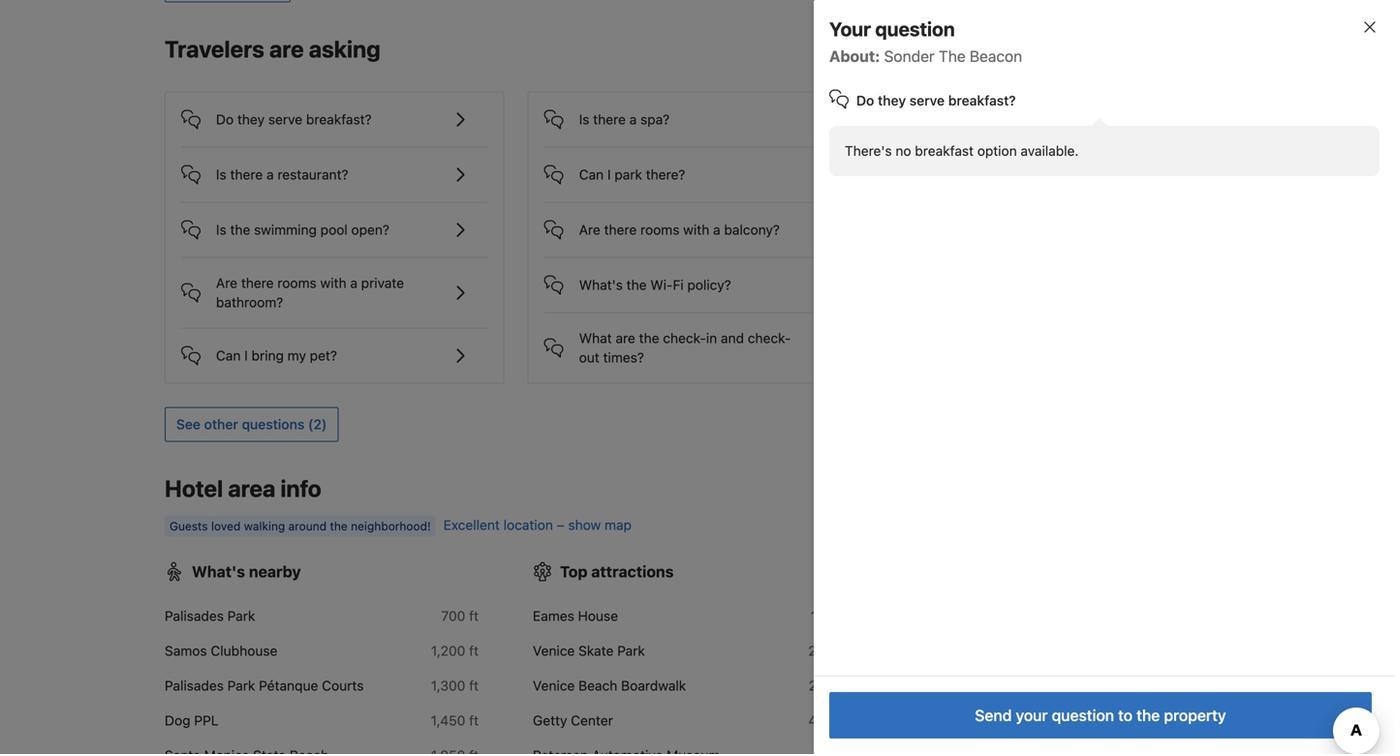 Task type: vqa. For each thing, say whether or not it's contained in the screenshot.
an
no



Task type: locate. For each thing, give the bounding box(es) containing it.
breakfast? down beacon
[[948, 93, 1016, 109]]

rooms up bathroom?
[[277, 275, 317, 291]]

ft right the 1,200
[[469, 644, 479, 660]]

see other questions (2)
[[176, 417, 327, 433]]

0 horizontal spatial are
[[216, 275, 238, 291]]

check- left and
[[663, 331, 706, 347]]

1 vertical spatial are
[[616, 331, 636, 347]]

1,200 ft
[[431, 644, 479, 660]]

venice for venice beach boardwalk
[[533, 678, 575, 694]]

2.4 mi
[[808, 644, 847, 660]]

mi right 3.3
[[1200, 713, 1215, 729]]

is for is the swimming pool open?
[[216, 222, 227, 238]]

with inside are there rooms with a private bathroom?
[[320, 275, 347, 291]]

do they serve breakfast? up is there a restaurant?
[[216, 112, 372, 128]]

0 vertical spatial do
[[857, 93, 874, 109]]

1 vertical spatial breakfast?
[[306, 112, 372, 128]]

0 vertical spatial serve
[[910, 93, 945, 109]]

check- right and
[[748, 331, 791, 347]]

mi right 4.5
[[832, 713, 847, 729]]

beach up marina del rey beach
[[947, 678, 986, 694]]

there's no breakfast option available.
[[845, 143, 1079, 159]]

0 horizontal spatial breakfast?
[[306, 112, 372, 128]]

1 vertical spatial rooms
[[277, 275, 317, 291]]

ft for 1,450 ft
[[469, 713, 479, 729]]

2 vertical spatial park
[[227, 678, 255, 694]]

0 horizontal spatial what's
[[192, 563, 245, 582]]

(2)
[[308, 417, 327, 433]]

the left swimming
[[230, 222, 250, 238]]

0 vertical spatial can
[[579, 167, 604, 183]]

1 vertical spatial is
[[216, 167, 227, 183]]

samos
[[165, 644, 207, 660]]

what's up palisades park
[[192, 563, 245, 582]]

getty
[[533, 713, 567, 729]]

are down can i park there?
[[579, 222, 601, 238]]

boardwalk
[[621, 678, 686, 694]]

a inside is there a restaurant? button
[[267, 167, 274, 183]]

0 vertical spatial do they serve breakfast?
[[857, 93, 1016, 109]]

1 horizontal spatial breakfast?
[[948, 93, 1016, 109]]

0 horizontal spatial question
[[875, 17, 955, 40]]

i left park
[[607, 167, 611, 183]]

is
[[579, 112, 590, 128], [216, 167, 227, 183], [216, 222, 227, 238]]

ft
[[469, 609, 479, 625], [469, 644, 479, 660], [469, 678, 479, 694], [469, 713, 479, 729]]

the inside your question dialog
[[1137, 707, 1160, 725]]

0 vertical spatial palisades
[[165, 609, 224, 625]]

2.5 mi
[[809, 678, 847, 694]]

are up bathroom?
[[216, 275, 238, 291]]

skate
[[579, 644, 614, 660]]

mi right 2.4
[[832, 644, 847, 660]]

1 vertical spatial what's
[[192, 563, 245, 582]]

attractions
[[591, 563, 674, 582]]

beach right the rey
[[998, 713, 1037, 729]]

they up is there a restaurant?
[[237, 112, 265, 128]]

is left spa?
[[579, 112, 590, 128]]

they inside button
[[237, 112, 265, 128]]

mi right 2.5
[[832, 678, 847, 694]]

0 horizontal spatial do
[[216, 112, 234, 128]]

0 horizontal spatial are
[[269, 36, 304, 63]]

serve down sonder
[[910, 93, 945, 109]]

venice skate park
[[533, 644, 645, 660]]

2 palisades from the top
[[165, 678, 224, 694]]

pet?
[[310, 348, 337, 364]]

1 horizontal spatial do
[[857, 93, 874, 109]]

do down travelers
[[216, 112, 234, 128]]

the right to
[[1137, 707, 1160, 725]]

are inside what are the check-in and check- out times?
[[616, 331, 636, 347]]

is inside button
[[216, 167, 227, 183]]

do they serve breakfast? down the
[[857, 93, 1016, 109]]

beach for venice beach boardwalk
[[579, 678, 618, 694]]

1 vertical spatial question
[[1052, 707, 1114, 725]]

1 horizontal spatial i
[[607, 167, 611, 183]]

a
[[630, 112, 637, 128], [267, 167, 274, 183], [713, 222, 721, 238], [350, 275, 358, 291]]

park up clubhouse
[[227, 609, 255, 625]]

1 vertical spatial palisades
[[165, 678, 224, 694]]

are inside are there rooms with a private bathroom?
[[216, 275, 238, 291]]

there for is there a restaurant?
[[230, 167, 263, 183]]

balcony?
[[724, 222, 780, 238]]

do
[[857, 93, 874, 109], [216, 112, 234, 128]]

0 horizontal spatial rooms
[[277, 275, 317, 291]]

there inside button
[[593, 112, 626, 128]]

can for can i bring my pet?
[[216, 348, 241, 364]]

can left park
[[579, 167, 604, 183]]

park for 1,300 ft
[[227, 678, 255, 694]]

3 ft from the top
[[469, 678, 479, 694]]

what's up what on the top of page
[[579, 277, 623, 293]]

are left asking
[[269, 36, 304, 63]]

with
[[683, 222, 710, 238], [320, 275, 347, 291]]

can for can i park there?
[[579, 167, 604, 183]]

there up bathroom?
[[241, 275, 274, 291]]

is left swimming
[[216, 222, 227, 238]]

mi right "1.5"
[[832, 609, 847, 625]]

1 horizontal spatial rooms
[[641, 222, 680, 238]]

mi for 4.5 mi
[[832, 713, 847, 729]]

to
[[1118, 707, 1133, 725]]

1 horizontal spatial serve
[[910, 93, 945, 109]]

1 ft from the top
[[469, 609, 479, 625]]

1 vertical spatial i
[[244, 348, 248, 364]]

ft right 1,300
[[469, 678, 479, 694]]

ft right 700
[[469, 609, 479, 625]]

what's inside button
[[579, 277, 623, 293]]

there inside are there rooms with a private bathroom?
[[241, 275, 274, 291]]

still looking?
[[1003, 176, 1119, 199]]

beacon
[[970, 47, 1022, 65]]

there for are there rooms with a balcony?
[[604, 222, 637, 238]]

a inside is there a spa? button
[[630, 112, 637, 128]]

1 horizontal spatial are
[[616, 331, 636, 347]]

2 ft from the top
[[469, 644, 479, 660]]

4.5
[[809, 713, 828, 729]]

do they serve breakfast?
[[857, 93, 1016, 109], [216, 112, 372, 128]]

0 horizontal spatial they
[[237, 112, 265, 128]]

1 vertical spatial do
[[216, 112, 234, 128]]

there left spa?
[[593, 112, 626, 128]]

see
[[176, 417, 201, 433]]

1 vertical spatial park
[[617, 644, 645, 660]]

rooms inside are there rooms with a private bathroom?
[[277, 275, 317, 291]]

venice for venice skate park
[[533, 644, 575, 660]]

can
[[579, 167, 604, 183], [216, 348, 241, 364]]

2.5
[[809, 678, 828, 694]]

a left balcony?
[[713, 222, 721, 238]]

1 horizontal spatial question
[[1052, 707, 1114, 725]]

a left restaurant?
[[267, 167, 274, 183]]

with inside are there rooms with a balcony? button
[[683, 222, 710, 238]]

courts
[[322, 678, 364, 694]]

1.5
[[811, 609, 828, 625]]

with left private
[[320, 275, 347, 291]]

breakfast? inside your question dialog
[[948, 93, 1016, 109]]

0 vertical spatial what's
[[579, 277, 623, 293]]

0 vertical spatial with
[[683, 222, 710, 238]]

there
[[593, 112, 626, 128], [230, 167, 263, 183], [604, 222, 637, 238], [241, 275, 274, 291]]

ft right 1,450 at the left bottom
[[469, 713, 479, 729]]

your question dialog
[[783, 0, 1395, 755]]

what are the check-in and check- out times? button
[[544, 314, 851, 368]]

pool
[[320, 222, 348, 238]]

ppl
[[194, 713, 219, 729]]

there?
[[646, 167, 685, 183]]

0 vertical spatial are
[[269, 36, 304, 63]]

do down about:
[[857, 93, 874, 109]]

what's the wi-fi policy?
[[579, 277, 731, 293]]

venice up marina
[[901, 678, 943, 694]]

0 horizontal spatial serve
[[268, 112, 303, 128]]

the inside 'button'
[[230, 222, 250, 238]]

is left restaurant?
[[216, 167, 227, 183]]

top attractions
[[560, 563, 674, 582]]

1,450
[[431, 713, 465, 729]]

1 palisades from the top
[[165, 609, 224, 625]]

park right the skate at the left of page
[[617, 644, 645, 660]]

0 horizontal spatial beach
[[579, 678, 618, 694]]

0 horizontal spatial can
[[216, 348, 241, 364]]

park
[[615, 167, 642, 183]]

there left restaurant?
[[230, 167, 263, 183]]

restaurant?
[[278, 167, 348, 183]]

check-
[[663, 331, 706, 347], [748, 331, 791, 347]]

bathroom?
[[216, 295, 283, 311]]

1 vertical spatial serve
[[268, 112, 303, 128]]

serve
[[910, 93, 945, 109], [268, 112, 303, 128]]

can i park there? button
[[544, 148, 851, 187]]

they down sonder
[[878, 93, 906, 109]]

venice down eames
[[533, 644, 575, 660]]

palisades up samos
[[165, 609, 224, 625]]

breakfast? up is there a restaurant? button
[[306, 112, 372, 128]]

rey
[[971, 713, 995, 729]]

park down clubhouse
[[227, 678, 255, 694]]

are inside are there rooms with a balcony? button
[[579, 222, 601, 238]]

a left spa?
[[630, 112, 637, 128]]

the
[[230, 222, 250, 238], [627, 277, 647, 293], [639, 331, 659, 347], [1137, 707, 1160, 725]]

i left bring at the top
[[244, 348, 248, 364]]

0 vertical spatial i
[[607, 167, 611, 183]]

0 vertical spatial are
[[579, 222, 601, 238]]

1 vertical spatial are
[[216, 275, 238, 291]]

0 horizontal spatial i
[[244, 348, 248, 364]]

1 vertical spatial can
[[216, 348, 241, 364]]

4 ft from the top
[[469, 713, 479, 729]]

0 vertical spatial breakfast?
[[948, 93, 1016, 109]]

serve up is there a restaurant?
[[268, 112, 303, 128]]

a left private
[[350, 275, 358, 291]]

can i bring my pet?
[[216, 348, 337, 364]]

still
[[1003, 176, 1037, 199]]

1 vertical spatial do they serve breakfast?
[[216, 112, 372, 128]]

is there a restaurant?
[[216, 167, 348, 183]]

rooms up wi-
[[641, 222, 680, 238]]

2 vertical spatial is
[[216, 222, 227, 238]]

1 horizontal spatial beach
[[947, 678, 986, 694]]

can i bring my pet? button
[[181, 329, 488, 368]]

can inside can i park there? button
[[579, 167, 604, 183]]

there down park
[[604, 222, 637, 238]]

what's nearby
[[192, 563, 301, 582]]

can inside can i bring my pet? button
[[216, 348, 241, 364]]

1 horizontal spatial with
[[683, 222, 710, 238]]

1 vertical spatial with
[[320, 275, 347, 291]]

beach down the skate at the left of page
[[579, 678, 618, 694]]

1 horizontal spatial are
[[579, 222, 601, 238]]

0 vertical spatial question
[[875, 17, 955, 40]]

venice
[[533, 644, 575, 660], [533, 678, 575, 694], [901, 678, 943, 694]]

what's for what's the wi-fi policy?
[[579, 277, 623, 293]]

0 vertical spatial is
[[579, 112, 590, 128]]

top
[[560, 563, 588, 582]]

what are the check-in and check- out times?
[[579, 331, 791, 366]]

with up what's the wi-fi policy? button
[[683, 222, 710, 238]]

question inside button
[[1052, 707, 1114, 725]]

the up times?
[[639, 331, 659, 347]]

0 vertical spatial rooms
[[641, 222, 680, 238]]

0 horizontal spatial check-
[[663, 331, 706, 347]]

0 vertical spatial park
[[227, 609, 255, 625]]

can left bring at the top
[[216, 348, 241, 364]]

0 horizontal spatial do they serve breakfast?
[[216, 112, 372, 128]]

0 horizontal spatial with
[[320, 275, 347, 291]]

is inside button
[[579, 112, 590, 128]]

beach
[[579, 678, 618, 694], [947, 678, 986, 694], [998, 713, 1037, 729]]

mi right 1.7
[[1200, 678, 1215, 694]]

are
[[579, 222, 601, 238], [216, 275, 238, 291]]

travelers are asking
[[165, 36, 381, 63]]

what's the wi-fi policy? button
[[544, 258, 851, 297]]

asking
[[309, 36, 381, 63]]

1 horizontal spatial what's
[[579, 277, 623, 293]]

there for is there a spa?
[[593, 112, 626, 128]]

rooms
[[641, 222, 680, 238], [277, 275, 317, 291]]

mi for 3.3 mi
[[1200, 713, 1215, 729]]

1 horizontal spatial they
[[878, 93, 906, 109]]

1 horizontal spatial do they serve breakfast?
[[857, 93, 1016, 109]]

2 check- from the left
[[748, 331, 791, 347]]

are for are there rooms with a private bathroom?
[[216, 275, 238, 291]]

palisades up the dog ppl
[[165, 678, 224, 694]]

venice up getty
[[533, 678, 575, 694]]

breakfast?
[[948, 93, 1016, 109], [306, 112, 372, 128]]

1 vertical spatial they
[[237, 112, 265, 128]]

0 vertical spatial they
[[878, 93, 906, 109]]

1 horizontal spatial check-
[[748, 331, 791, 347]]

question left to
[[1052, 707, 1114, 725]]

mi for 2.4 mi
[[832, 644, 847, 660]]

is inside 'button'
[[216, 222, 227, 238]]

1 horizontal spatial can
[[579, 167, 604, 183]]

question up sonder
[[875, 17, 955, 40]]

mi
[[832, 609, 847, 625], [832, 644, 847, 660], [832, 678, 847, 694], [1200, 678, 1215, 694], [832, 713, 847, 729], [1200, 713, 1215, 729]]

are up times?
[[616, 331, 636, 347]]

is for is there a spa?
[[579, 112, 590, 128]]

and
[[721, 331, 744, 347]]

mi for 1.7 mi
[[1200, 678, 1215, 694]]



Task type: describe. For each thing, give the bounding box(es) containing it.
dog ppl
[[165, 713, 219, 729]]

are there rooms with a private bathroom?
[[216, 275, 404, 311]]

spa?
[[641, 112, 670, 128]]

3.3
[[1177, 713, 1197, 729]]

breakfast? inside button
[[306, 112, 372, 128]]

venice beach boardwalk
[[533, 678, 686, 694]]

beach for venice beach
[[947, 678, 986, 694]]

the left wi-
[[627, 277, 647, 293]]

option
[[977, 143, 1017, 159]]

eames house
[[533, 609, 618, 625]]

1.7
[[1180, 678, 1197, 694]]

rooms for private
[[277, 275, 317, 291]]

they inside your question dialog
[[878, 93, 906, 109]]

rooms for balcony?
[[641, 222, 680, 238]]

open?
[[351, 222, 390, 238]]

bring
[[252, 348, 284, 364]]

1.7 mi
[[1180, 678, 1215, 694]]

see other questions (2) button
[[165, 408, 339, 442]]

is for is there a restaurant?
[[216, 167, 227, 183]]

do they serve breakfast? inside your question dialog
[[857, 93, 1016, 109]]

send your question to the property
[[975, 707, 1226, 725]]

property
[[1164, 707, 1226, 725]]

eames
[[533, 609, 574, 625]]

is the swimming pool open? button
[[181, 203, 488, 242]]

a inside are there rooms with a private bathroom?
[[350, 275, 358, 291]]

your question about: sonder the beacon
[[829, 17, 1022, 65]]

are there rooms with a private bathroom? button
[[181, 258, 488, 313]]

clubhouse
[[211, 644, 278, 660]]

is there a restaurant? button
[[181, 148, 488, 187]]

i for park
[[607, 167, 611, 183]]

fi
[[673, 277, 684, 293]]

serve inside button
[[268, 112, 303, 128]]

mi for 1.5 mi
[[832, 609, 847, 625]]

1.5 mi
[[811, 609, 847, 625]]

are for asking
[[269, 36, 304, 63]]

about:
[[829, 47, 880, 65]]

no
[[896, 143, 911, 159]]

samos clubhouse
[[165, 644, 278, 660]]

are for are there rooms with a balcony?
[[579, 222, 601, 238]]

are there rooms with a balcony? button
[[544, 203, 851, 242]]

700 ft
[[441, 609, 479, 625]]

mi for 2.5 mi
[[832, 678, 847, 694]]

hotel area info
[[165, 475, 321, 503]]

ft for 1,300 ft
[[469, 678, 479, 694]]

park for 700 ft
[[227, 609, 255, 625]]

question inside your question about: sonder the beacon
[[875, 17, 955, 40]]

palisades for palisades park
[[165, 609, 224, 625]]

1,450 ft
[[431, 713, 479, 729]]

what's for what's nearby
[[192, 563, 245, 582]]

venice beach
[[901, 678, 986, 694]]

palisades park
[[165, 609, 255, 625]]

times?
[[603, 350, 644, 366]]

2 horizontal spatial beach
[[998, 713, 1037, 729]]

travelers
[[165, 36, 264, 63]]

the inside what are the check-in and check- out times?
[[639, 331, 659, 347]]

house
[[578, 609, 618, 625]]

do they serve breakfast? inside the "do they serve breakfast?" button
[[216, 112, 372, 128]]

marina del rey beach
[[901, 713, 1037, 729]]

del
[[947, 713, 968, 729]]

serve inside your question dialog
[[910, 93, 945, 109]]

2.4
[[808, 644, 828, 660]]

hotel
[[165, 475, 223, 503]]

venice for venice beach
[[901, 678, 943, 694]]

are for the
[[616, 331, 636, 347]]

with for balcony?
[[683, 222, 710, 238]]

1,300
[[431, 678, 465, 694]]

with for private
[[320, 275, 347, 291]]

available.
[[1021, 143, 1079, 159]]

1,200
[[431, 644, 465, 660]]

breakfast
[[915, 143, 974, 159]]

is the swimming pool open?
[[216, 222, 390, 238]]

4.5 mi
[[809, 713, 847, 729]]

your
[[1016, 707, 1048, 725]]

dog
[[165, 713, 190, 729]]

a inside are there rooms with a balcony? button
[[713, 222, 721, 238]]

getty center
[[533, 713, 613, 729]]

policy?
[[687, 277, 731, 293]]

ft for 700 ft
[[469, 609, 479, 625]]

pétanque
[[259, 678, 318, 694]]

swimming
[[254, 222, 317, 238]]

can i park there?
[[579, 167, 685, 183]]

in
[[706, 331, 717, 347]]

do inside button
[[216, 112, 234, 128]]

1 check- from the left
[[663, 331, 706, 347]]

3.3 mi
[[1177, 713, 1215, 729]]

center
[[571, 713, 613, 729]]

marina
[[901, 713, 944, 729]]

palisades for palisades park pétanque courts
[[165, 678, 224, 694]]

area
[[228, 475, 276, 503]]

is there a spa? button
[[544, 93, 851, 131]]

other
[[204, 417, 238, 433]]

1,300 ft
[[431, 678, 479, 694]]

out
[[579, 350, 600, 366]]

are there rooms with a balcony?
[[579, 222, 780, 238]]

sonder
[[884, 47, 935, 65]]

do they serve breakfast? button
[[181, 93, 488, 131]]

the
[[939, 47, 966, 65]]

do inside your question dialog
[[857, 93, 874, 109]]

palisades park pétanque courts
[[165, 678, 364, 694]]

700
[[441, 609, 465, 625]]

your
[[829, 17, 871, 40]]

ft for 1,200 ft
[[469, 644, 479, 660]]

i for bring
[[244, 348, 248, 364]]

what
[[579, 331, 612, 347]]

info
[[280, 475, 321, 503]]

questions
[[242, 417, 305, 433]]

looking?
[[1042, 176, 1119, 199]]

there for are there rooms with a private bathroom?
[[241, 275, 274, 291]]



